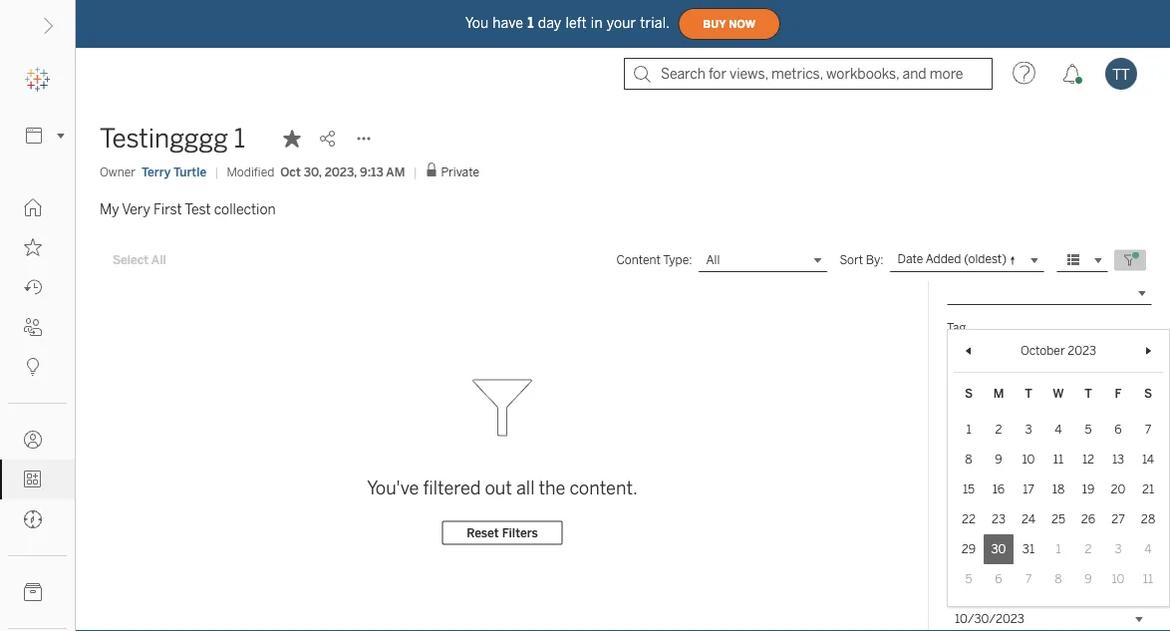 Task type: locate. For each thing, give the bounding box(es) containing it.
wednesday, october 11, 2023 cell
[[1044, 445, 1074, 475]]

2 t from the left
[[1085, 387, 1093, 401]]

2023
[[1068, 344, 1097, 358]]

s left m column header
[[965, 387, 973, 401]]

thursday, november 2, 2023 cell
[[1074, 534, 1104, 564]]

s column header left m
[[954, 379, 984, 409]]

1 horizontal spatial 3
[[1115, 542, 1122, 557]]

date for date added (oldest)
[[898, 252, 924, 266]]

modified
[[227, 165, 275, 179], [947, 419, 995, 433], [947, 476, 995, 490]]

1 vertical spatial 2
[[1085, 542, 1092, 557]]

18
[[1053, 482, 1065, 497]]

19
[[1083, 482, 1095, 497]]

1 all from the left
[[151, 253, 166, 267]]

1 vertical spatial 10
[[1112, 572, 1125, 587]]

4 clear from the top
[[1115, 589, 1144, 603]]

4
[[1055, 422, 1063, 437], [1145, 542, 1152, 557]]

10 inside cell
[[1112, 572, 1125, 587]]

1 up sunday, october 8, 2023 cell
[[967, 422, 972, 437]]

s column header right f
[[1134, 379, 1164, 409]]

17
[[1023, 482, 1035, 497]]

s right the f column header
[[1145, 387, 1153, 401]]

0 vertical spatial 11
[[1054, 452, 1064, 467]]

2 | from the left
[[413, 165, 417, 179]]

26
[[1082, 512, 1096, 527]]

5 row from the top
[[954, 534, 1164, 564]]

0 horizontal spatial t column header
[[1014, 379, 1044, 409]]

1 horizontal spatial 5
[[1085, 422, 1092, 437]]

sunday, october 1, 2023 cell
[[954, 415, 984, 445]]

created down 29
[[947, 589, 991, 604]]

11 for the saturday, november 11, 2023 cell at bottom right
[[1144, 572, 1154, 587]]

0 vertical spatial created
[[947, 532, 991, 547]]

sunday, october 22, 2023 cell
[[954, 505, 984, 534]]

my very first test collection
[[100, 201, 276, 217]]

t
[[1025, 387, 1033, 401], [1085, 387, 1093, 401]]

friday, october 27, 2023 cell
[[1104, 505, 1134, 534]]

you have 1 day left in your trial.
[[465, 15, 670, 31]]

clear button down 27
[[1106, 529, 1153, 549]]

date
[[898, 252, 924, 266], [947, 387, 974, 402]]

12
[[1083, 452, 1095, 467]]

9 for thursday, november 9, 2023 cell
[[1085, 572, 1093, 587]]

6 right thursday, october 5, 2023 cell
[[1115, 422, 1122, 437]]

0 horizontal spatial 3
[[1026, 422, 1033, 437]]

4 row from the top
[[954, 505, 1164, 534]]

t for 1st t column header from right
[[1085, 387, 1093, 401]]

9 inside cell
[[995, 452, 1003, 467]]

1 | from the left
[[215, 165, 219, 179]]

clear button for modified on/before
[[1106, 473, 1153, 493]]

on/before for modified on/before
[[998, 476, 1053, 490]]

10
[[1023, 452, 1035, 467], [1112, 572, 1125, 587]]

5 for sunday, november 5, 2023 cell on the right bottom of page
[[966, 572, 973, 587]]

2 clear button from the top
[[1106, 473, 1153, 493]]

reset filters
[[467, 526, 538, 540]]

0 vertical spatial 5
[[1085, 422, 1092, 437]]

1 horizontal spatial 6
[[1115, 422, 1122, 437]]

8 up the sunday, october 15, 2023 cell
[[966, 452, 973, 467]]

1 vertical spatial on/before
[[994, 589, 1049, 604]]

0 vertical spatial 2
[[996, 422, 1003, 437]]

6 row from the top
[[954, 564, 1164, 594]]

1 vertical spatial date
[[947, 387, 974, 402]]

1 row from the top
[[954, 415, 1164, 445]]

5
[[1085, 422, 1092, 437], [966, 572, 973, 587]]

| right am at left top
[[413, 165, 417, 179]]

0 horizontal spatial 7
[[1026, 572, 1032, 587]]

1 vertical spatial modified
[[947, 419, 995, 433]]

10 down tuesday, october 3, 2023 'cell'
[[1023, 452, 1035, 467]]

1 horizontal spatial s column header
[[1134, 379, 1164, 409]]

1 vertical spatial 4
[[1145, 542, 1152, 557]]

sunday, october 8, 2023 cell
[[954, 445, 984, 475]]

(oldest)
[[964, 252, 1007, 266]]

0 vertical spatial modified
[[227, 165, 275, 179]]

1 clear button from the top
[[1106, 416, 1153, 436]]

clear down 27
[[1115, 532, 1144, 547]]

0 vertical spatial 7
[[1145, 422, 1152, 437]]

11
[[1054, 452, 1064, 467], [1144, 572, 1154, 587]]

modified for modified on/after
[[947, 419, 995, 433]]

9 right wednesday, november 8, 2023 'cell'
[[1085, 572, 1093, 587]]

5 left monday, november 6, 2023 cell
[[966, 572, 973, 587]]

1 horizontal spatial 4
[[1145, 542, 1152, 557]]

0 horizontal spatial 11
[[1054, 452, 1064, 467]]

all right type:
[[706, 253, 720, 267]]

2 s column header from the left
[[1134, 379, 1164, 409]]

on/before up created on/before text box
[[994, 589, 1049, 604]]

created on/after
[[947, 532, 1039, 547]]

thursday, november 9, 2023 cell
[[1074, 564, 1104, 594]]

sunday, october 15, 2023 cell
[[954, 475, 984, 505]]

buy now
[[703, 18, 756, 30]]

w column header
[[1044, 379, 1074, 409]]

0 vertical spatial 8
[[966, 452, 973, 467]]

all right select
[[151, 253, 166, 267]]

sort
[[840, 253, 864, 267]]

2 all from the left
[[706, 253, 720, 267]]

3 inside cell
[[1115, 542, 1122, 557]]

you
[[465, 15, 489, 31]]

1 vertical spatial on/after
[[994, 532, 1039, 547]]

1 horizontal spatial date
[[947, 387, 974, 402]]

tuesday, october 31, 2023 cell
[[1014, 534, 1044, 564]]

clear down the f column header
[[1115, 419, 1144, 433]]

created down 22
[[947, 532, 991, 547]]

2 s from the left
[[1145, 387, 1153, 401]]

1 s column header from the left
[[954, 379, 984, 409]]

reset
[[467, 526, 499, 540]]

1 vertical spatial 3
[[1115, 542, 1122, 557]]

tuesday, october 10, 2023 cell
[[1014, 445, 1044, 475]]

10 down friday, november 3, 2023 cell
[[1112, 572, 1125, 587]]

10 inside cell
[[1023, 452, 1035, 467]]

2 up monday, october 9, 2023 cell
[[996, 422, 1003, 437]]

2 t column header from the left
[[1074, 379, 1104, 409]]

1 vertical spatial created
[[947, 589, 991, 604]]

1 vertical spatial 11
[[1144, 572, 1154, 587]]

clear down 13
[[1115, 475, 1144, 490]]

8 for wednesday, november 8, 2023 'cell'
[[1055, 572, 1063, 587]]

7 right friday, october 6, 2023 cell
[[1145, 422, 1152, 437]]

modified up collection on the top of page
[[227, 165, 275, 179]]

0 horizontal spatial s column header
[[954, 379, 984, 409]]

clear button down the f column header
[[1106, 416, 1153, 436]]

3 left saturday, november 4, 2023 cell
[[1115, 542, 1122, 557]]

2 left friday, november 3, 2023 cell
[[1085, 542, 1092, 557]]

on/after for modified on/after
[[998, 419, 1043, 433]]

13
[[1113, 452, 1125, 467]]

t right m
[[1025, 387, 1033, 401]]

added
[[926, 252, 962, 266]]

row
[[954, 415, 1164, 445], [954, 445, 1164, 475], [954, 475, 1164, 505], [954, 505, 1164, 534], [954, 534, 1164, 564], [954, 564, 1164, 594]]

modified up sunday, october 8, 2023 cell
[[947, 419, 995, 433]]

tuesday, october 3, 2023 cell
[[1014, 415, 1044, 445]]

s
[[965, 387, 973, 401], [1145, 387, 1153, 401]]

0 horizontal spatial t
[[1025, 387, 1033, 401]]

1 horizontal spatial s
[[1145, 387, 1153, 401]]

row header
[[954, 379, 1164, 409]]

all inside popup button
[[706, 253, 720, 267]]

9:13
[[360, 165, 384, 179]]

tuesday, october 17, 2023 cell
[[1014, 475, 1044, 505]]

owner
[[100, 165, 136, 179]]

4 right tuesday, october 3, 2023 'cell'
[[1055, 422, 1063, 437]]

0 horizontal spatial 5
[[966, 572, 973, 587]]

1 vertical spatial 5
[[966, 572, 973, 587]]

1 horizontal spatial 2
[[1085, 542, 1092, 557]]

8 right "tuesday, november 7, 2023" cell
[[1055, 572, 1063, 587]]

2 created from the top
[[947, 589, 991, 604]]

2 vertical spatial modified
[[947, 476, 995, 490]]

0 vertical spatial 4
[[1055, 422, 1063, 437]]

1 left day
[[528, 15, 534, 31]]

saturday, november 11, 2023 cell
[[1134, 564, 1164, 594]]

2 clear from the top
[[1115, 475, 1144, 490]]

created for created on/after
[[947, 532, 991, 547]]

clear for created on/before
[[1115, 589, 1144, 603]]

0 horizontal spatial 4
[[1055, 422, 1063, 437]]

1 clear from the top
[[1115, 419, 1144, 433]]

0 vertical spatial date
[[898, 252, 924, 266]]

clear button for created on/before
[[1106, 586, 1153, 606]]

6
[[1115, 422, 1122, 437], [995, 572, 1003, 587]]

s column header
[[954, 379, 984, 409], [1134, 379, 1164, 409]]

6 up "created on/before"
[[995, 572, 1003, 587]]

0 horizontal spatial 9
[[995, 452, 1003, 467]]

1 horizontal spatial |
[[413, 165, 417, 179]]

1 horizontal spatial t
[[1085, 387, 1093, 401]]

clear right thursday, november 9, 2023 cell
[[1115, 589, 1144, 603]]

monday, october 16, 2023 cell
[[984, 475, 1014, 505]]

1 horizontal spatial 9
[[1085, 572, 1093, 587]]

1 t from the left
[[1025, 387, 1033, 401]]

0 horizontal spatial all
[[151, 253, 166, 267]]

clear button for modified on/after
[[1106, 416, 1153, 436]]

date inside dropdown button
[[898, 252, 924, 266]]

1
[[528, 15, 534, 31], [234, 123, 245, 154], [967, 422, 972, 437], [1056, 542, 1062, 557]]

3 row from the top
[[954, 475, 1164, 505]]

1 vertical spatial 9
[[1085, 572, 1093, 587]]

3 clear button from the top
[[1106, 529, 1153, 549]]

0 vertical spatial 3
[[1026, 422, 1033, 437]]

0 horizontal spatial 2
[[996, 422, 1003, 437]]

october 2023 grid
[[954, 379, 1164, 594]]

1 horizontal spatial t column header
[[1074, 379, 1104, 409]]

0 horizontal spatial 10
[[1023, 452, 1035, 467]]

15
[[963, 482, 975, 497]]

clear button down 13
[[1106, 473, 1153, 493]]

your
[[607, 15, 636, 31]]

clear button
[[1106, 416, 1153, 436], [1106, 473, 1153, 493], [1106, 529, 1153, 549], [1106, 586, 1153, 606]]

4 clear button from the top
[[1106, 586, 1153, 606]]

8 inside 'cell'
[[1055, 572, 1063, 587]]

on/before down tuesday, october 10, 2023 cell
[[998, 476, 1053, 490]]

buy now button
[[678, 8, 781, 40]]

2 row from the top
[[954, 445, 1164, 475]]

11 right friday, november 10, 2023 cell at the right bottom
[[1144, 572, 1154, 587]]

select
[[113, 253, 149, 267]]

you've
[[367, 477, 419, 499]]

owner terry turtle | modified oct 30, 2023, 9:13 am |
[[100, 165, 417, 179]]

1 vertical spatial 8
[[1055, 572, 1063, 587]]

1 horizontal spatial 8
[[1055, 572, 1063, 587]]

31
[[1023, 542, 1035, 557]]

main navigation. press the up and down arrow keys to access links. element
[[0, 187, 75, 631]]

row containing 22
[[954, 505, 1164, 534]]

29
[[962, 542, 976, 557]]

5 up 12 at the bottom right of page
[[1085, 422, 1092, 437]]

t column header left f
[[1074, 379, 1104, 409]]

all
[[151, 253, 166, 267], [706, 253, 720, 267]]

0 vertical spatial on/after
[[998, 419, 1043, 433]]

you've filtered out all the content.
[[367, 477, 638, 499]]

wednesday, november 8, 2023 cell
[[1044, 564, 1074, 594]]

1 horizontal spatial 7
[[1145, 422, 1152, 437]]

t column header left 'w'
[[1014, 379, 1044, 409]]

out
[[485, 477, 512, 499]]

0 vertical spatial 10
[[1023, 452, 1035, 467]]

3
[[1026, 422, 1033, 437], [1115, 542, 1122, 557]]

16
[[993, 482, 1005, 497]]

1 up owner terry turtle | modified oct 30, 2023, 9:13 am | on the left
[[234, 123, 245, 154]]

created for created on/before
[[947, 589, 991, 604]]

9
[[995, 452, 1003, 467], [1085, 572, 1093, 587]]

my
[[100, 201, 119, 217]]

testingggg
[[100, 123, 228, 154]]

1 horizontal spatial 10
[[1112, 572, 1125, 587]]

modified down sunday, october 8, 2023 cell
[[947, 476, 995, 490]]

1 horizontal spatial 11
[[1144, 572, 1154, 587]]

7 right monday, november 6, 2023 cell
[[1026, 572, 1032, 587]]

0 vertical spatial on/before
[[998, 476, 1053, 490]]

testingggg 1
[[100, 123, 245, 154]]

0 horizontal spatial 6
[[995, 572, 1003, 587]]

1 vertical spatial 6
[[995, 572, 1003, 587]]

| right turtle
[[215, 165, 219, 179]]

1 horizontal spatial all
[[706, 253, 720, 267]]

4 for wednesday, october 4, 2023 cell
[[1055, 422, 1063, 437]]

|
[[215, 165, 219, 179], [413, 165, 417, 179]]

in
[[591, 15, 603, 31]]

9 inside cell
[[1085, 572, 1093, 587]]

8 inside cell
[[966, 452, 973, 467]]

date up sunday, october 1, 2023 cell
[[947, 387, 974, 402]]

friday, november 3, 2023 cell
[[1104, 534, 1134, 564]]

11 down wednesday, october 4, 2023 cell
[[1054, 452, 1064, 467]]

clear
[[1115, 419, 1144, 433], [1115, 475, 1144, 490], [1115, 532, 1144, 547], [1115, 589, 1144, 603]]

7
[[1145, 422, 1152, 437], [1026, 572, 1032, 587]]

content
[[617, 253, 661, 267]]

0 horizontal spatial date
[[898, 252, 924, 266]]

friday, october 6, 2023 cell
[[1104, 415, 1134, 445]]

3 inside 'cell'
[[1026, 422, 1033, 437]]

m column header
[[984, 379, 1014, 409]]

monday, october 23, 2023 cell
[[984, 505, 1014, 534]]

tuesday, november 7, 2023 cell
[[1014, 564, 1044, 594]]

content.
[[570, 477, 638, 499]]

wednesday, october 25, 2023 cell
[[1044, 505, 1074, 534]]

created on/before
[[947, 589, 1049, 604]]

tuesday, october 24, 2023 cell
[[1014, 505, 1044, 534]]

list view image
[[1065, 251, 1083, 269]]

0 horizontal spatial |
[[215, 165, 219, 179]]

clear button right thursday, november 9, 2023 cell
[[1106, 586, 1153, 606]]

1 vertical spatial 7
[[1026, 572, 1032, 587]]

october 2023
[[1021, 344, 1097, 358]]

1 created from the top
[[947, 532, 991, 547]]

9 up modified on/before
[[995, 452, 1003, 467]]

1 s from the left
[[965, 387, 973, 401]]

t right 'w'
[[1085, 387, 1093, 401]]

0 horizontal spatial 8
[[966, 452, 973, 467]]

0 horizontal spatial s
[[965, 387, 973, 401]]

on/after
[[998, 419, 1043, 433], [994, 532, 1039, 547]]

oct
[[281, 165, 301, 179]]

w
[[1053, 387, 1065, 401]]

4 right friday, november 3, 2023 cell
[[1145, 542, 1152, 557]]

date left added
[[898, 252, 924, 266]]

sunday, october 29, 2023 cell
[[954, 534, 984, 564]]

t column header
[[1014, 379, 1044, 409], [1074, 379, 1104, 409]]

0 vertical spatial 9
[[995, 452, 1003, 467]]

0 vertical spatial 6
[[1115, 422, 1122, 437]]

3 left wednesday, october 4, 2023 cell
[[1026, 422, 1033, 437]]

saturday, october 14, 2023 cell
[[1134, 445, 1164, 475]]

friday, november 10, 2023 cell
[[1104, 564, 1134, 594]]

Created on/before text field
[[947, 607, 1153, 631]]



Task type: vqa. For each thing, say whether or not it's contained in the screenshot.


Task type: describe. For each thing, give the bounding box(es) containing it.
3 clear from the top
[[1115, 532, 1144, 547]]

filtered
[[423, 477, 481, 499]]

8 for sunday, october 8, 2023 cell
[[966, 452, 973, 467]]

row containing 8
[[954, 445, 1164, 475]]

october 2023 heading
[[1021, 344, 1097, 358]]

7 for saturday, october 7, 2023 cell
[[1145, 422, 1152, 437]]

select all
[[113, 253, 166, 267]]

monday, october 9, 2023 cell
[[984, 445, 1014, 475]]

select all button
[[100, 248, 179, 272]]

11 for wednesday, october 11, 2023 cell
[[1054, 452, 1064, 467]]

10 for tuesday, october 10, 2023 cell
[[1023, 452, 1035, 467]]

wednesday, october 4, 2023 cell
[[1044, 415, 1074, 445]]

sort by:
[[840, 253, 884, 267]]

3 for tuesday, october 3, 2023 'cell'
[[1026, 422, 1033, 437]]

2 for thursday, november 2, 2023 cell
[[1085, 542, 1092, 557]]

row containing 1
[[954, 415, 1164, 445]]

very
[[122, 201, 150, 217]]

the
[[539, 477, 566, 499]]

row containing 5
[[954, 564, 1164, 594]]

am
[[386, 165, 405, 179]]

have
[[493, 15, 524, 31]]

sunday, november 5, 2023 cell
[[954, 564, 984, 594]]

6 for friday, october 6, 2023 cell
[[1115, 422, 1122, 437]]

buy
[[703, 18, 726, 30]]

date for date
[[947, 387, 974, 402]]

all
[[516, 477, 535, 499]]

thursday, october 19, 2023 cell
[[1074, 475, 1104, 505]]

22
[[962, 512, 976, 527]]

6 for monday, november 6, 2023 cell
[[995, 572, 1003, 587]]

content type:
[[617, 253, 692, 267]]

saturday, october 21, 2023 cell
[[1134, 475, 1164, 505]]

october
[[1021, 344, 1066, 358]]

tag
[[947, 320, 966, 334]]

friday, october 13, 2023 cell
[[1104, 445, 1134, 475]]

28
[[1142, 512, 1156, 527]]

2 for monday, october 2, 2023 cell
[[996, 422, 1003, 437]]

date added (oldest) button
[[890, 248, 1045, 272]]

friday, october 20, 2023 cell
[[1104, 475, 1134, 505]]

collection
[[214, 201, 276, 217]]

terry
[[142, 165, 171, 179]]

10 for friday, november 10, 2023 cell at the right bottom
[[1112, 572, 1125, 587]]

4 for saturday, november 4, 2023 cell
[[1145, 542, 1152, 557]]

5 for thursday, october 5, 2023 cell
[[1085, 422, 1092, 437]]

wednesday, november 1, 2023 cell
[[1044, 534, 1074, 564]]

on/before for created on/before
[[994, 589, 1049, 604]]

thursday, october 26, 2023 cell
[[1074, 505, 1104, 534]]

by:
[[866, 253, 884, 267]]

row containing 15
[[954, 475, 1164, 505]]

thursday, october 12, 2023 cell
[[1074, 445, 1104, 475]]

7 for "tuesday, november 7, 2023" cell
[[1026, 572, 1032, 587]]

navigation panel element
[[0, 60, 75, 631]]

clear for modified on/after
[[1115, 419, 1144, 433]]

9 for monday, october 9, 2023 cell
[[995, 452, 1003, 467]]

t for 1st t column header
[[1025, 387, 1033, 401]]

saturday, november 4, 2023 cell
[[1134, 534, 1164, 564]]

thursday, october 5, 2023 cell
[[1074, 415, 1104, 445]]

monday, october 2, 2023 cell
[[984, 415, 1014, 445]]

now
[[729, 18, 756, 30]]

2023,
[[325, 165, 357, 179]]

3 for friday, november 3, 2023 cell
[[1115, 542, 1122, 557]]

row containing 29
[[954, 534, 1164, 564]]

type:
[[663, 253, 692, 267]]

modified on/after
[[947, 419, 1043, 433]]

saturday, october 7, 2023 cell
[[1134, 415, 1164, 445]]

row header containing s
[[954, 379, 1164, 409]]

23
[[992, 512, 1006, 527]]

clear for modified on/before
[[1115, 475, 1144, 490]]

30
[[992, 542, 1007, 557]]

day
[[538, 15, 562, 31]]

monday, november 6, 2023 cell
[[984, 564, 1014, 594]]

30,
[[304, 165, 322, 179]]

24
[[1022, 512, 1036, 527]]

terry turtle link
[[142, 163, 207, 181]]

1 up wednesday, november 8, 2023 'cell'
[[1056, 542, 1062, 557]]

m
[[994, 387, 1004, 401]]

saturday, october 28, 2023 cell
[[1134, 505, 1164, 534]]

on/after for created on/after
[[994, 532, 1039, 547]]

Search for views, metrics, workbooks, and more text field
[[624, 58, 993, 90]]

date added (oldest)
[[898, 252, 1007, 266]]

turtle
[[174, 165, 207, 179]]

test
[[185, 201, 211, 217]]

all button
[[698, 248, 828, 272]]

20
[[1111, 482, 1126, 497]]

21
[[1143, 482, 1155, 497]]

1 t column header from the left
[[1014, 379, 1044, 409]]

trial.
[[640, 15, 670, 31]]

reset filters button
[[442, 521, 563, 545]]

private
[[441, 165, 480, 179]]

modified on/before
[[947, 476, 1053, 490]]

first
[[154, 201, 182, 217]]

all inside button
[[151, 253, 166, 267]]

f column header
[[1104, 379, 1134, 409]]

filters
[[502, 526, 538, 540]]

monday, october 30, 2023 cell
[[984, 534, 1014, 564]]

left
[[566, 15, 587, 31]]

14
[[1143, 452, 1155, 467]]

f
[[1115, 387, 1122, 401]]

25
[[1052, 512, 1066, 527]]

wednesday, october 18, 2023 cell
[[1044, 475, 1074, 505]]

modified for modified on/before
[[947, 476, 995, 490]]

27
[[1112, 512, 1125, 527]]



